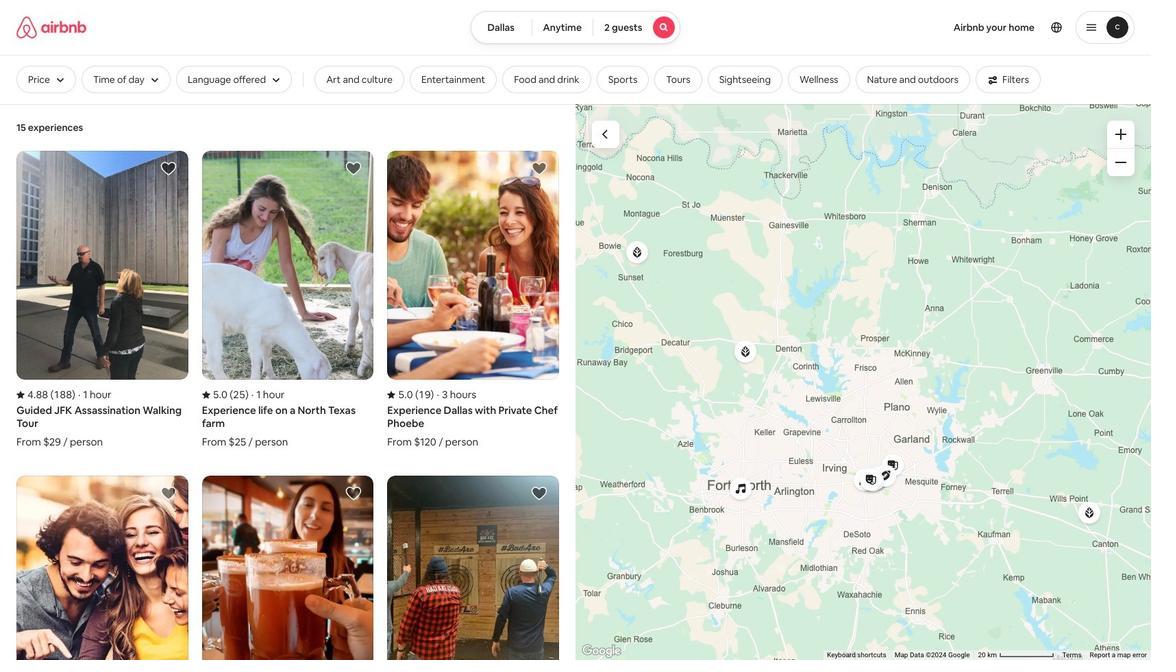 Task type: vqa. For each thing, say whether or not it's contained in the screenshot.
Can
no



Task type: locate. For each thing, give the bounding box(es) containing it.
None search field
[[471, 11, 681, 44]]

add to wishlist image
[[346, 160, 362, 177], [531, 160, 548, 177], [160, 486, 177, 502], [346, 486, 362, 502], [531, 486, 548, 502]]

Tours button
[[655, 66, 703, 93]]

google image
[[579, 642, 625, 660]]

zoom out image
[[1116, 157, 1127, 168]]

add to wishlist image inside experience life on a north texas farm group
[[346, 160, 362, 177]]

Entertainment button
[[410, 66, 497, 93]]

zoom in image
[[1116, 129, 1127, 140]]

experience dallas with private chef phoebe group
[[388, 151, 559, 449]]



Task type: describe. For each thing, give the bounding box(es) containing it.
guided jfk assassination walking tour group
[[16, 151, 188, 449]]

Food and drink button
[[503, 66, 592, 93]]

experience life on a north texas farm group
[[202, 151, 374, 449]]

add to wishlist image inside experience dallas with private chef phoebe group
[[531, 160, 548, 177]]

google map
showing 15 experiences. region
[[576, 104, 1152, 660]]

Sports button
[[597, 66, 650, 93]]

Sightseeing button
[[708, 66, 783, 93]]

Art and culture button
[[315, 66, 405, 93]]

Nature and outdoors button
[[856, 66, 971, 93]]

add to wishlist image
[[160, 160, 177, 177]]

Wellness button
[[788, 66, 851, 93]]

profile element
[[698, 0, 1135, 55]]



